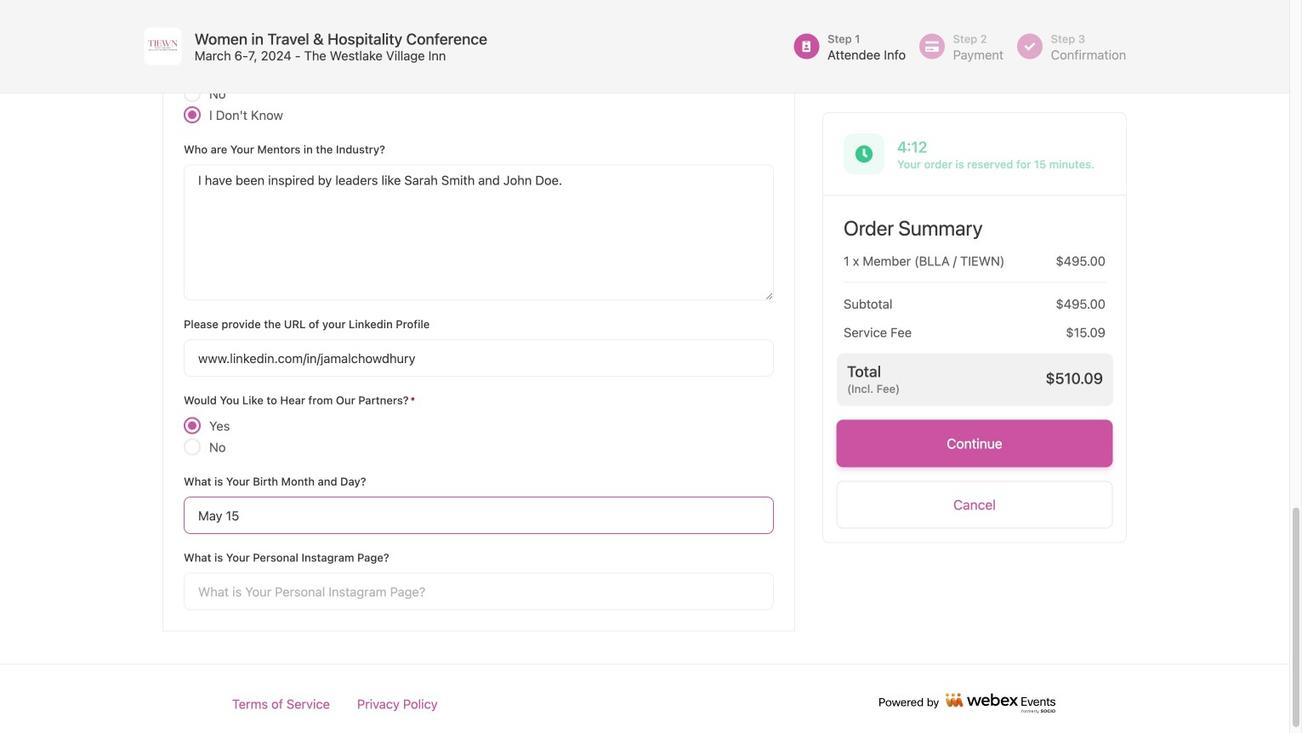 Task type: locate. For each thing, give the bounding box(es) containing it.
option group
[[184, 62, 774, 126], [184, 416, 774, 458]]

1 option group from the top
[[184, 62, 774, 126]]

Please provide the URL of your Linkedin Profile text field
[[184, 339, 774, 377]]

banner
[[0, 0, 1290, 94]]

2 option group from the top
[[184, 416, 774, 458]]

powered by "webex events" (formerly "socio") image
[[879, 693, 1058, 715]]

timer
[[898, 138, 1106, 156]]

0 vertical spatial option group
[[184, 62, 774, 126]]

No   radio
[[184, 85, 201, 102]]

1 vertical spatial option group
[[184, 416, 774, 458]]

footer
[[0, 664, 1290, 733]]



Task type: vqa. For each thing, say whether or not it's contained in the screenshot.
Clock Icon
yes



Task type: describe. For each thing, give the bounding box(es) containing it.
Yes   radio
[[184, 417, 201, 434]]

Who are Your Mentors in the Industry? text field
[[184, 165, 774, 301]]

What is Your Birth Month and Day? text field
[[184, 497, 774, 534]]

clock icon image
[[855, 145, 873, 163]]

I Don't Know   radio
[[184, 106, 201, 123]]

What is Your Personal Instagram Page? text field
[[184, 573, 774, 610]]

service fee $15.09 element
[[824, 311, 1126, 340]]

subtotal $495.00 element
[[824, 283, 1126, 311]]

No   radio
[[184, 439, 201, 456]]



